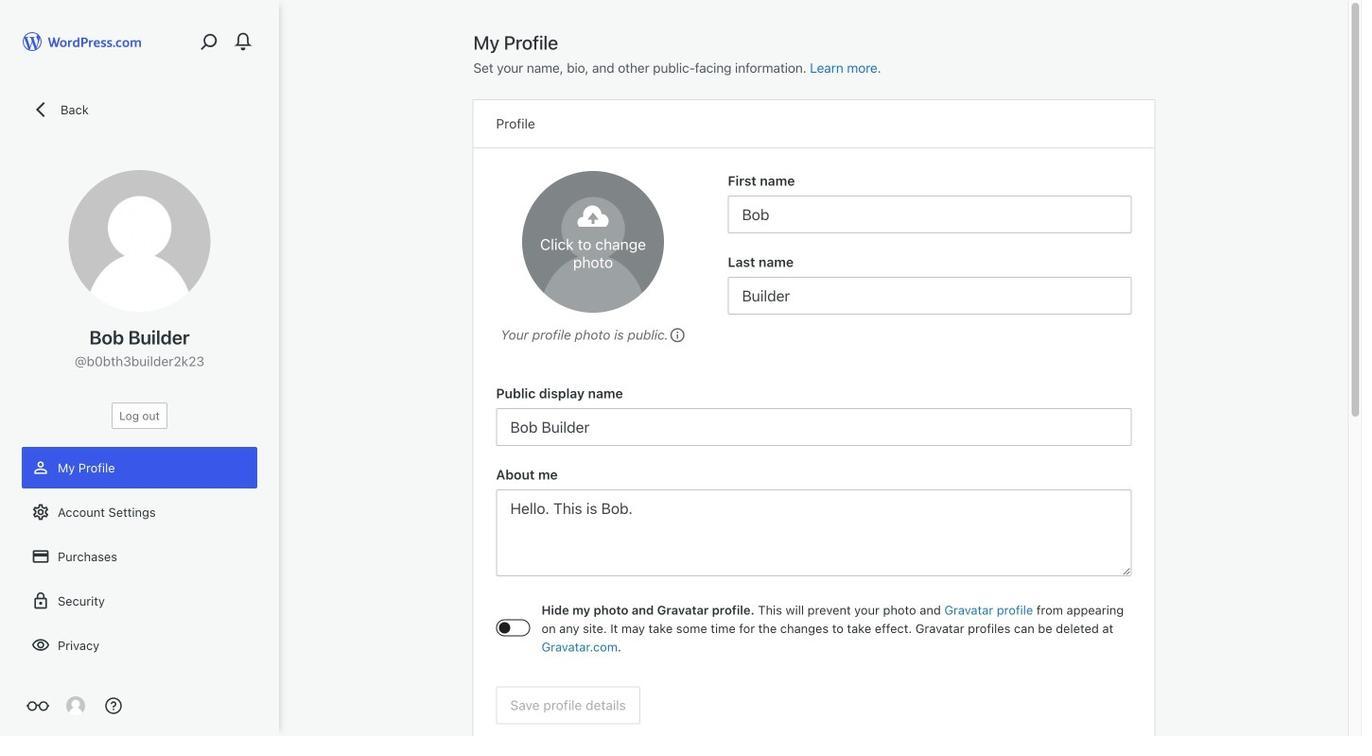 Task type: vqa. For each thing, say whether or not it's contained in the screenshot.
Group
yes



Task type: describe. For each thing, give the bounding box(es) containing it.
credit_card image
[[31, 548, 50, 567]]

lock image
[[31, 592, 50, 611]]

reader image
[[26, 695, 49, 718]]



Task type: locate. For each thing, give the bounding box(es) containing it.
more information image
[[669, 326, 686, 343]]

settings image
[[31, 503, 50, 522]]

main content
[[473, 30, 1155, 737]]

visibility image
[[31, 637, 50, 656]]

group
[[728, 171, 1132, 234], [728, 253, 1132, 315], [496, 384, 1132, 447], [496, 465, 1132, 583]]

bob builder image
[[69, 170, 210, 312], [522, 171, 664, 313], [66, 697, 85, 716]]

person image
[[31, 459, 50, 478]]

None text field
[[728, 277, 1132, 315], [496, 409, 1132, 447], [728, 277, 1132, 315], [496, 409, 1132, 447]]

None text field
[[728, 196, 1132, 234], [496, 490, 1132, 577], [728, 196, 1132, 234], [496, 490, 1132, 577]]



